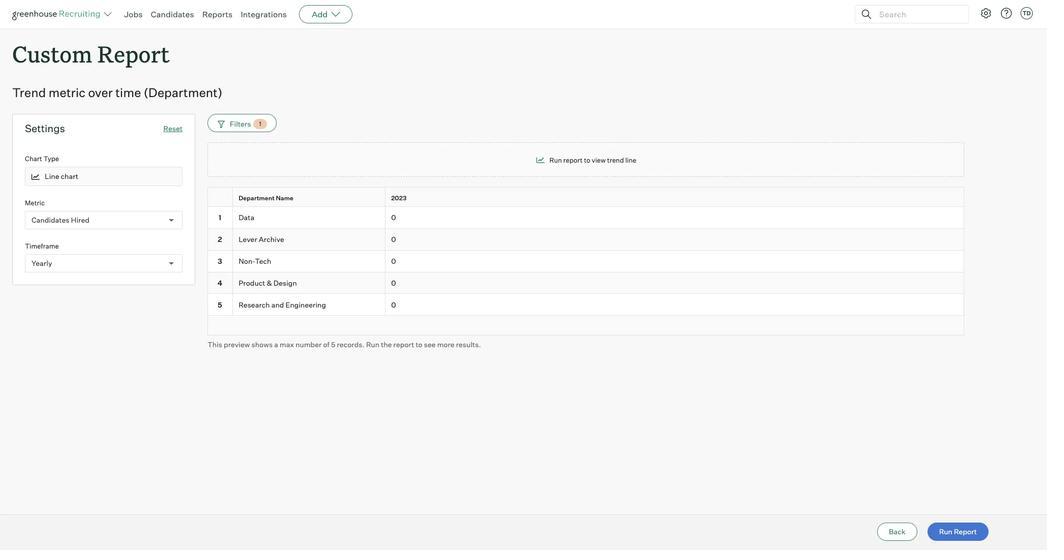 Task type: vqa. For each thing, say whether or not it's contained in the screenshot.
TEST in the test san francisco
no



Task type: locate. For each thing, give the bounding box(es) containing it.
the
[[381, 340, 392, 349]]

integrations link
[[241, 9, 287, 19]]

0 for archive
[[391, 235, 396, 244]]

greenhouse recruiting image
[[12, 8, 104, 20]]

0 vertical spatial candidates
[[151, 9, 194, 19]]

2 0 from the top
[[391, 235, 396, 244]]

more
[[437, 340, 454, 349]]

5
[[218, 300, 222, 309], [331, 340, 335, 349]]

to left "view"
[[584, 156, 590, 164]]

metric
[[49, 85, 85, 100]]

0 for tech
[[391, 257, 396, 265]]

name
[[276, 194, 293, 202]]

5 down 4 cell
[[218, 300, 222, 309]]

to
[[584, 156, 590, 164], [416, 340, 422, 349]]

product
[[239, 279, 265, 287]]

view
[[592, 156, 606, 164]]

and
[[271, 300, 284, 309]]

data
[[239, 213, 254, 222]]

1 vertical spatial run
[[366, 340, 380, 349]]

candidates for candidates hired
[[32, 216, 69, 224]]

2 vertical spatial run
[[939, 527, 953, 536]]

0 vertical spatial 1
[[259, 120, 261, 128]]

timeframe
[[25, 242, 59, 250]]

run
[[550, 156, 562, 164], [366, 340, 380, 349], [939, 527, 953, 536]]

0 vertical spatial to
[[584, 156, 590, 164]]

1 right the filters at the left of page
[[259, 120, 261, 128]]

add
[[312, 9, 328, 19]]

row group containing 1
[[208, 207, 964, 316]]

1 horizontal spatial candidates
[[151, 9, 194, 19]]

1 horizontal spatial 5
[[331, 340, 335, 349]]

shows
[[252, 340, 273, 349]]

3 row from the top
[[208, 229, 964, 251]]

0 vertical spatial 5
[[218, 300, 222, 309]]

1 row from the top
[[208, 187, 964, 209]]

1 vertical spatial report
[[954, 527, 977, 536]]

1 vertical spatial to
[[416, 340, 422, 349]]

candidates hired
[[32, 216, 89, 224]]

candidates right jobs
[[151, 9, 194, 19]]

add button
[[299, 5, 353, 23]]

row containing department name
[[208, 187, 964, 209]]

report
[[563, 156, 583, 164], [393, 340, 414, 349]]

0 horizontal spatial report
[[393, 340, 414, 349]]

row containing 1
[[208, 207, 964, 229]]

2 horizontal spatial run
[[939, 527, 953, 536]]

lever archive
[[239, 235, 284, 244]]

department name column header
[[233, 188, 388, 209]]

back
[[889, 527, 906, 536]]

report inside "button"
[[954, 527, 977, 536]]

6 row from the top
[[208, 294, 964, 316]]

1 up '2'
[[218, 213, 221, 222]]

run left "view"
[[550, 156, 562, 164]]

4 0 from the top
[[391, 279, 396, 287]]

candidates down metric
[[32, 216, 69, 224]]

0
[[391, 213, 396, 222], [391, 235, 396, 244], [391, 257, 396, 265], [391, 279, 396, 287], [391, 300, 396, 309]]

product & design
[[239, 279, 297, 287]]

to left see
[[416, 340, 422, 349]]

department
[[239, 194, 275, 202]]

0 for &
[[391, 279, 396, 287]]

4 row from the top
[[208, 251, 964, 272]]

report
[[97, 39, 170, 69], [954, 527, 977, 536]]

4 cell
[[208, 272, 233, 294]]

report left "view"
[[563, 156, 583, 164]]

non-tech
[[239, 257, 271, 265]]

non-
[[239, 257, 255, 265]]

table
[[208, 187, 964, 336]]

this preview shows a max number of 5 records. run the report to see more results.
[[208, 340, 481, 349]]

tech
[[255, 257, 271, 265]]

5 right 'of'
[[331, 340, 335, 349]]

row containing 4
[[208, 272, 964, 294]]

yearly
[[32, 259, 52, 267]]

td
[[1023, 10, 1031, 17]]

0 vertical spatial report
[[97, 39, 170, 69]]

time
[[115, 85, 141, 100]]

table containing 1
[[208, 187, 964, 336]]

results.
[[456, 340, 481, 349]]

chart type
[[25, 155, 59, 163]]

run right back
[[939, 527, 953, 536]]

0 horizontal spatial to
[[416, 340, 422, 349]]

run inside "button"
[[939, 527, 953, 536]]

5 cell
[[208, 294, 233, 316]]

5 row from the top
[[208, 272, 964, 294]]

trend
[[12, 85, 46, 100]]

0 horizontal spatial report
[[97, 39, 170, 69]]

2 row from the top
[[208, 207, 964, 229]]

0 horizontal spatial candidates
[[32, 216, 69, 224]]

run report button
[[927, 523, 989, 541]]

settings
[[25, 122, 65, 135]]

filter image
[[216, 120, 225, 128]]

trend
[[607, 156, 624, 164]]

report right the
[[393, 340, 414, 349]]

row
[[208, 187, 964, 209], [208, 207, 964, 229], [208, 229, 964, 251], [208, 251, 964, 272], [208, 272, 964, 294], [208, 294, 964, 316]]

0 horizontal spatial 5
[[218, 300, 222, 309]]

see
[[424, 340, 436, 349]]

1 horizontal spatial report
[[954, 527, 977, 536]]

a
[[274, 340, 278, 349]]

candidates link
[[151, 9, 194, 19]]

of
[[323, 340, 330, 349]]

2
[[218, 235, 222, 244]]

type
[[44, 155, 59, 163]]

1 horizontal spatial run
[[550, 156, 562, 164]]

chart
[[61, 172, 78, 181]]

candidates for candidates
[[151, 9, 194, 19]]

1 vertical spatial 1
[[218, 213, 221, 222]]

custom report
[[12, 39, 170, 69]]

run left the
[[366, 340, 380, 349]]

0 horizontal spatial 1
[[218, 213, 221, 222]]

custom
[[12, 39, 92, 69]]

5 0 from the top
[[391, 300, 396, 309]]

max
[[280, 340, 294, 349]]

1 horizontal spatial report
[[563, 156, 583, 164]]

run report to view trend line
[[550, 156, 636, 164]]

0 vertical spatial run
[[550, 156, 562, 164]]

5 inside 5 'cell'
[[218, 300, 222, 309]]

column header
[[208, 188, 235, 209]]

chart
[[25, 155, 42, 163]]

1
[[259, 120, 261, 128], [218, 213, 221, 222]]

1 horizontal spatial to
[[584, 156, 590, 164]]

filters
[[230, 119, 251, 128]]

number
[[296, 340, 322, 349]]

preview
[[224, 340, 250, 349]]

row containing 3
[[208, 251, 964, 272]]

1 vertical spatial 5
[[331, 340, 335, 349]]

4
[[217, 279, 222, 287]]

3 0 from the top
[[391, 257, 396, 265]]

(department)
[[144, 85, 222, 100]]

1 vertical spatial candidates
[[32, 216, 69, 224]]

run report
[[939, 527, 977, 536]]

candidates
[[151, 9, 194, 19], [32, 216, 69, 224]]

run for run report
[[939, 527, 953, 536]]

row group
[[208, 207, 964, 316]]



Task type: describe. For each thing, give the bounding box(es) containing it.
td button
[[1021, 7, 1033, 19]]

line
[[625, 156, 636, 164]]

1 horizontal spatial 1
[[259, 120, 261, 128]]

&
[[267, 279, 272, 287]]

metric
[[25, 199, 45, 207]]

hired
[[71, 216, 89, 224]]

department name
[[239, 194, 293, 202]]

row containing 2
[[208, 229, 964, 251]]

1 0 from the top
[[391, 213, 396, 222]]

archive
[[259, 235, 284, 244]]

research and engineering
[[239, 300, 326, 309]]

3 cell
[[208, 251, 233, 272]]

reports
[[202, 9, 233, 19]]

1 inside cell
[[218, 213, 221, 222]]

td button
[[1019, 5, 1035, 21]]

lever
[[239, 235, 257, 244]]

0 for and
[[391, 300, 396, 309]]

trend metric over time (department)
[[12, 85, 222, 100]]

row containing 5
[[208, 294, 964, 316]]

0 vertical spatial report
[[563, 156, 583, 164]]

2 cell
[[208, 229, 233, 251]]

3
[[218, 257, 222, 265]]

1 vertical spatial report
[[393, 340, 414, 349]]

research
[[239, 300, 270, 309]]

configure image
[[980, 7, 992, 19]]

jobs link
[[124, 9, 143, 19]]

engineering
[[286, 300, 326, 309]]

report for custom report
[[97, 39, 170, 69]]

reset
[[163, 124, 183, 133]]

over
[[88, 85, 113, 100]]

back button
[[877, 523, 917, 541]]

reports link
[[202, 9, 233, 19]]

integrations
[[241, 9, 287, 19]]

run for run report to view trend line
[[550, 156, 562, 164]]

jobs
[[124, 9, 143, 19]]

0 horizontal spatial run
[[366, 340, 380, 349]]

1 cell
[[208, 207, 233, 229]]

line
[[45, 172, 59, 181]]

Search text field
[[877, 7, 959, 22]]

records.
[[337, 340, 365, 349]]

column header inside row
[[208, 188, 235, 209]]

this
[[208, 340, 222, 349]]

reset link
[[163, 124, 183, 133]]

2023
[[391, 194, 407, 202]]

design
[[273, 279, 297, 287]]

line chart
[[45, 172, 78, 181]]

report for run report
[[954, 527, 977, 536]]



